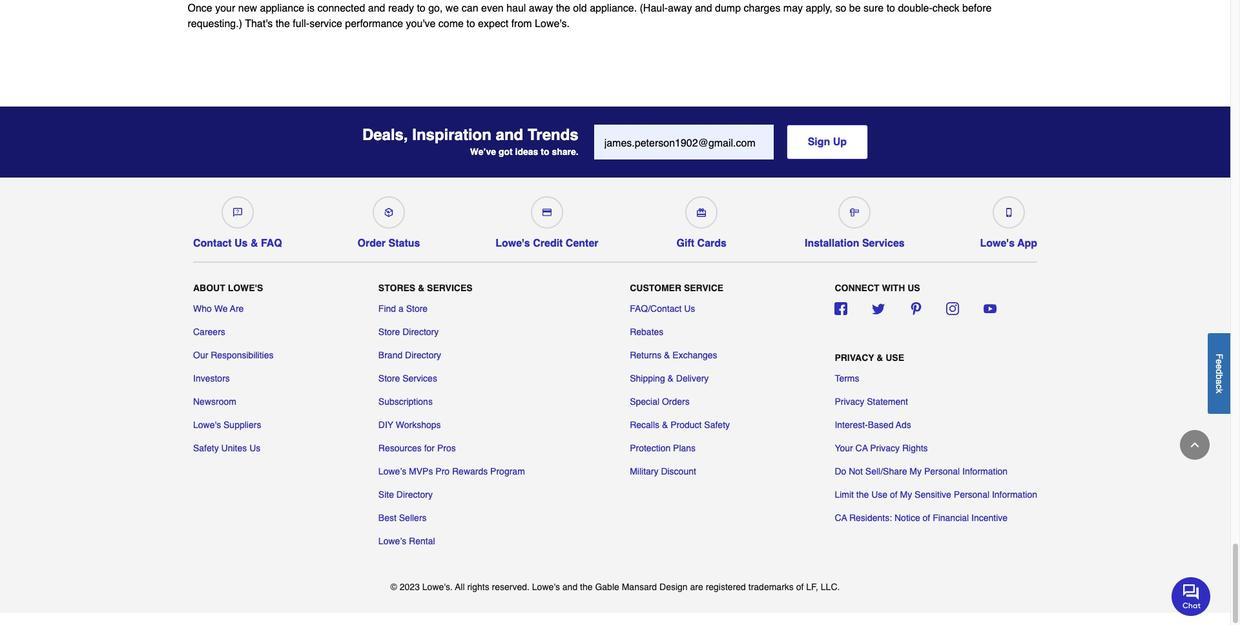 Task type: describe. For each thing, give the bounding box(es) containing it.
to right sure
[[887, 2, 896, 14]]

do not sell/share my personal information link
[[835, 465, 1008, 478]]

pros
[[437, 443, 456, 454]]

we
[[446, 2, 459, 14]]

discount
[[661, 467, 696, 477]]

your ca privacy rights
[[835, 443, 928, 454]]

store directory
[[379, 327, 439, 337]]

& for stores & services
[[418, 283, 425, 293]]

lowe's for lowe's rental
[[379, 536, 407, 547]]

you've
[[406, 18, 436, 30]]

scroll to top element
[[1180, 430, 1210, 460]]

sure
[[864, 2, 884, 14]]

diy workshops
[[379, 420, 441, 430]]

lowe's rental
[[379, 536, 435, 547]]

interest-based ads link
[[835, 419, 911, 432]]

performance
[[345, 18, 403, 30]]

0 vertical spatial my
[[910, 467, 922, 477]]

about
[[193, 283, 225, 293]]

0 vertical spatial information
[[963, 467, 1008, 477]]

financial
[[933, 513, 969, 523]]

limit the use of my sensitive personal information
[[835, 490, 1038, 500]]

the down appliance
[[276, 18, 290, 30]]

exchanges
[[673, 350, 718, 361]]

store directory link
[[379, 326, 439, 339]]

2023
[[400, 582, 420, 593]]

deals,
[[362, 126, 408, 144]]

gift card image
[[697, 208, 706, 217]]

0 vertical spatial personal
[[925, 467, 960, 477]]

lowe's app
[[980, 238, 1038, 249]]

careers
[[193, 327, 225, 337]]

special
[[630, 397, 660, 407]]

© 2023 lowe's. all rights reserved. lowe's and the gable mansard design are registered trademarks of lf, llc.
[[391, 582, 840, 593]]

rights
[[903, 443, 928, 454]]

lf,
[[807, 582, 819, 593]]

new
[[238, 2, 257, 14]]

store for services
[[379, 374, 400, 384]]

store for directory
[[379, 327, 400, 337]]

0 horizontal spatial of
[[796, 582, 804, 593]]

lowe's for lowe's app
[[980, 238, 1015, 249]]

faq/contact
[[630, 304, 682, 314]]

the left old
[[556, 2, 570, 14]]

of for my
[[890, 490, 898, 500]]

mansard
[[622, 582, 657, 593]]

contact
[[193, 238, 232, 249]]

store services
[[379, 374, 437, 384]]

use for the
[[872, 490, 888, 500]]

chevron up image
[[1189, 439, 1202, 452]]

lowe's for lowe's mvps pro rewards program
[[379, 467, 407, 477]]

faq/contact us
[[630, 304, 695, 314]]

all
[[455, 582, 465, 593]]

our
[[193, 350, 208, 361]]

sign up button
[[787, 124, 868, 159]]

even
[[481, 2, 504, 14]]

be
[[850, 2, 861, 14]]

brand directory link
[[379, 349, 441, 362]]

site directory
[[379, 490, 433, 500]]

investors
[[193, 374, 230, 384]]

brand
[[379, 350, 403, 361]]

d
[[1215, 369, 1225, 374]]

sign up form
[[594, 124, 868, 159]]

product
[[671, 420, 702, 430]]

to left go,
[[417, 2, 426, 14]]

trademarks
[[749, 582, 794, 593]]

with
[[882, 283, 905, 293]]

privacy for privacy statement
[[835, 397, 865, 407]]

(haul-
[[640, 2, 668, 14]]

mobile image
[[1005, 208, 1014, 217]]

directory for site directory
[[397, 490, 433, 500]]

who we are link
[[193, 302, 244, 315]]

service
[[684, 283, 724, 293]]

rental
[[409, 536, 435, 547]]

and up performance
[[368, 2, 385, 14]]

b
[[1215, 374, 1225, 379]]

resources for pros
[[379, 443, 456, 454]]

facebook image
[[835, 302, 848, 315]]

1 vertical spatial information
[[992, 490, 1038, 500]]

service
[[310, 18, 342, 30]]

site directory link
[[379, 489, 433, 501]]

before
[[963, 2, 992, 14]]

ca residents: notice of financial incentive
[[835, 513, 1008, 523]]

double-
[[898, 2, 933, 14]]

1 vertical spatial safety
[[193, 443, 219, 454]]

& for recalls & product safety
[[662, 420, 668, 430]]

ca residents: notice of financial incentive link
[[835, 512, 1008, 525]]

suppliers
[[224, 420, 261, 430]]

military
[[630, 467, 659, 477]]

& for privacy & use
[[877, 353, 884, 363]]

lowe's rental link
[[379, 535, 435, 548]]

plans
[[673, 443, 696, 454]]

once your new appliance is connected and ready to go, we can even haul away the old appliance. (haul-away and dump charges may apply, so be sure to double-check before requesting.) that's the full-service performance you've come to expect from lowe's.
[[188, 2, 992, 30]]

chat invite button image
[[1172, 577, 1212, 616]]

1 horizontal spatial ca
[[856, 443, 868, 454]]

lowe's. inside the once your new appliance is connected and ready to go, we can even haul away the old appliance. (haul-away and dump charges may apply, so be sure to double-check before requesting.) that's the full-service performance you've come to expect from lowe's.
[[535, 18, 570, 30]]

us for faq/contact
[[684, 304, 695, 314]]

1 away from the left
[[529, 2, 553, 14]]

trends
[[528, 126, 579, 144]]

careers link
[[193, 326, 225, 339]]

residents:
[[850, 513, 892, 523]]

subscriptions link
[[379, 396, 433, 408]]

lowe's credit center
[[496, 238, 599, 249]]

privacy & use
[[835, 353, 905, 363]]

0 horizontal spatial ca
[[835, 513, 847, 523]]

registered
[[706, 582, 746, 593]]

cards
[[698, 238, 727, 249]]

shipping
[[630, 374, 665, 384]]

status
[[389, 238, 420, 249]]

to inside deals, inspiration and trends we've got ideas to share.
[[541, 147, 550, 157]]

limit
[[835, 490, 854, 500]]

gable
[[595, 582, 620, 593]]

lowe's for lowe's suppliers
[[193, 420, 221, 430]]

interest-based ads
[[835, 420, 911, 430]]

privacy inside your ca privacy rights link
[[870, 443, 900, 454]]

requesting.)
[[188, 18, 242, 30]]

of for financial
[[923, 513, 931, 523]]

reserved.
[[492, 582, 530, 593]]

find a store link
[[379, 302, 428, 315]]

incentive
[[972, 513, 1008, 523]]

interest-
[[835, 420, 868, 430]]

ads
[[896, 420, 911, 430]]

the right 'limit'
[[857, 490, 869, 500]]

instagram image
[[947, 302, 960, 315]]

contact us & faq
[[193, 238, 282, 249]]



Task type: vqa. For each thing, say whether or not it's contained in the screenshot.
ADD TO CART Button
no



Task type: locate. For each thing, give the bounding box(es) containing it.
services up connect with us
[[863, 238, 905, 249]]

check
[[933, 2, 960, 14]]

0 horizontal spatial us
[[235, 238, 248, 249]]

1 vertical spatial ca
[[835, 513, 847, 523]]

lowe's inside 'link'
[[379, 536, 407, 547]]

& for returns & exchanges
[[664, 350, 670, 361]]

e up b
[[1215, 364, 1225, 369]]

personal up incentive
[[954, 490, 990, 500]]

lowe's
[[496, 238, 530, 249], [980, 238, 1015, 249], [228, 283, 263, 293], [193, 420, 221, 430], [532, 582, 560, 593]]

my down 'rights'
[[910, 467, 922, 477]]

1 vertical spatial services
[[427, 283, 473, 293]]

investors link
[[193, 372, 230, 385]]

privacy for privacy & use
[[835, 353, 875, 363]]

& inside contact us & faq link
[[251, 238, 258, 249]]

delivery
[[676, 374, 709, 384]]

protection plans
[[630, 443, 696, 454]]

safety right product
[[705, 420, 730, 430]]

faq/contact us link
[[630, 302, 695, 315]]

inspiration
[[412, 126, 492, 144]]

military discount link
[[630, 465, 696, 478]]

sensitive
[[915, 490, 952, 500]]

1 vertical spatial lowe's
[[379, 536, 407, 547]]

0 vertical spatial lowe's.
[[535, 18, 570, 30]]

twitter image
[[872, 302, 885, 315]]

military discount
[[630, 467, 696, 477]]

store down stores & services on the left
[[406, 304, 428, 314]]

away right "haul"
[[529, 2, 553, 14]]

sellers
[[399, 513, 427, 523]]

0 horizontal spatial lowe's.
[[422, 582, 453, 593]]

best sellers link
[[379, 512, 427, 525]]

ca
[[856, 443, 868, 454], [835, 513, 847, 523]]

directory for brand directory
[[405, 350, 441, 361]]

find
[[379, 304, 396, 314]]

1 vertical spatial of
[[923, 513, 931, 523]]

0 vertical spatial a
[[399, 304, 404, 314]]

store down brand at the bottom of page
[[379, 374, 400, 384]]

use down sell/share
[[872, 490, 888, 500]]

e up d at the right bottom of the page
[[1215, 359, 1225, 364]]

0 vertical spatial use
[[886, 353, 905, 363]]

& right stores
[[418, 283, 425, 293]]

lowe's. right the from
[[535, 18, 570, 30]]

2 vertical spatial services
[[403, 374, 437, 384]]

notice
[[895, 513, 921, 523]]

2 lowe's from the top
[[379, 536, 407, 547]]

us right the 'unites'
[[250, 443, 261, 454]]

lowe's left app
[[980, 238, 1015, 249]]

lowe's down best
[[379, 536, 407, 547]]

store inside the store services 'link'
[[379, 374, 400, 384]]

0 vertical spatial lowe's
[[379, 467, 407, 477]]

connect with us
[[835, 283, 920, 293]]

1 vertical spatial store
[[379, 327, 400, 337]]

ready
[[388, 2, 414, 14]]

a inside find a store link
[[399, 304, 404, 314]]

2 horizontal spatial us
[[684, 304, 695, 314]]

gift cards
[[677, 238, 727, 249]]

1 vertical spatial directory
[[405, 350, 441, 361]]

privacy up terms
[[835, 353, 875, 363]]

a right find
[[399, 304, 404, 314]]

to down can
[[467, 18, 475, 30]]

workshops
[[396, 420, 441, 430]]

we've
[[470, 147, 496, 157]]

orders
[[662, 397, 690, 407]]

our responsibilities link
[[193, 349, 274, 362]]

special orders
[[630, 397, 690, 407]]

services down brand directory
[[403, 374, 437, 384]]

2 e from the top
[[1215, 364, 1225, 369]]

& inside returns & exchanges link
[[664, 350, 670, 361]]

rights
[[467, 582, 490, 593]]

connected
[[318, 2, 365, 14]]

0 vertical spatial of
[[890, 490, 898, 500]]

share.
[[552, 147, 579, 157]]

0 vertical spatial services
[[863, 238, 905, 249]]

us right contact
[[235, 238, 248, 249]]

privacy statement
[[835, 397, 908, 407]]

us for contact
[[235, 238, 248, 249]]

and
[[368, 2, 385, 14], [695, 2, 712, 14], [496, 126, 524, 144], [563, 582, 578, 593]]

services for store services
[[403, 374, 437, 384]]

to right the ideas
[[541, 147, 550, 157]]

1 vertical spatial personal
[[954, 490, 990, 500]]

2 vertical spatial directory
[[397, 490, 433, 500]]

us down customer service
[[684, 304, 695, 314]]

customer care image
[[233, 208, 242, 217]]

mvps
[[409, 467, 433, 477]]

ca right your
[[856, 443, 868, 454]]

customer
[[630, 283, 682, 293]]

1 vertical spatial a
[[1215, 379, 1225, 384]]

& for shipping & delivery
[[668, 374, 674, 384]]

installation services link
[[805, 191, 905, 249]]

1 horizontal spatial us
[[250, 443, 261, 454]]

apply,
[[806, 2, 833, 14]]

credit card image
[[543, 208, 552, 217]]

special orders link
[[630, 396, 690, 408]]

of left lf,
[[796, 582, 804, 593]]

personal up limit the use of my sensitive personal information
[[925, 467, 960, 477]]

use for &
[[886, 353, 905, 363]]

lowe's down newsroom
[[193, 420, 221, 430]]

find a store
[[379, 304, 428, 314]]

safety unites us
[[193, 443, 261, 454]]

directory up sellers
[[397, 490, 433, 500]]

do not sell/share my personal information
[[835, 467, 1008, 477]]

a up k
[[1215, 379, 1225, 384]]

store up brand at the bottom of page
[[379, 327, 400, 337]]

1 vertical spatial use
[[872, 490, 888, 500]]

Email Address email field
[[594, 124, 774, 159]]

who we are
[[193, 304, 244, 314]]

& right recalls
[[662, 420, 668, 430]]

once
[[188, 2, 212, 14]]

pinterest image
[[909, 302, 922, 315]]

statement
[[867, 397, 908, 407]]

0 vertical spatial store
[[406, 304, 428, 314]]

best
[[379, 513, 397, 523]]

that's
[[245, 18, 273, 30]]

newsroom link
[[193, 396, 236, 408]]

2 away from the left
[[668, 2, 692, 14]]

do
[[835, 467, 847, 477]]

0 vertical spatial ca
[[856, 443, 868, 454]]

resources for pros link
[[379, 442, 456, 455]]

f
[[1215, 354, 1225, 359]]

lowe's suppliers
[[193, 420, 261, 430]]

0 vertical spatial privacy
[[835, 353, 875, 363]]

directory inside "link"
[[397, 490, 433, 500]]

are
[[690, 582, 703, 593]]

who
[[193, 304, 212, 314]]

2 vertical spatial of
[[796, 582, 804, 593]]

2 vertical spatial store
[[379, 374, 400, 384]]

privacy inside privacy statement link
[[835, 397, 865, 407]]

directory down the store directory link
[[405, 350, 441, 361]]

privacy up 'interest-'
[[835, 397, 865, 407]]

0 vertical spatial directory
[[403, 327, 439, 337]]

stores & services
[[379, 283, 473, 293]]

our responsibilities
[[193, 350, 274, 361]]

0 horizontal spatial a
[[399, 304, 404, 314]]

store inside the store directory link
[[379, 327, 400, 337]]

returns & exchanges link
[[630, 349, 718, 362]]

directory for store directory
[[403, 327, 439, 337]]

1 horizontal spatial of
[[890, 490, 898, 500]]

resources
[[379, 443, 422, 454]]

program
[[490, 467, 525, 477]]

1 vertical spatial lowe's.
[[422, 582, 453, 593]]

& inside recalls & product safety link
[[662, 420, 668, 430]]

& up statement
[[877, 353, 884, 363]]

lowe's for lowe's credit center
[[496, 238, 530, 249]]

diy workshops link
[[379, 419, 441, 432]]

brand directory
[[379, 350, 441, 361]]

away left the dump
[[668, 2, 692, 14]]

2 horizontal spatial of
[[923, 513, 931, 523]]

of down sell/share
[[890, 490, 898, 500]]

shipping & delivery link
[[630, 372, 709, 385]]

charges
[[744, 2, 781, 14]]

1 vertical spatial my
[[900, 490, 912, 500]]

& left delivery
[[668, 374, 674, 384]]

shipping & delivery
[[630, 374, 709, 384]]

ca down 'limit'
[[835, 513, 847, 523]]

1 horizontal spatial away
[[668, 2, 692, 14]]

and up got
[[496, 126, 524, 144]]

lowe's up site
[[379, 467, 407, 477]]

and inside deals, inspiration and trends we've got ideas to share.
[[496, 126, 524, 144]]

pickup image
[[384, 208, 393, 217]]

site
[[379, 490, 394, 500]]

stores
[[379, 283, 416, 293]]

lowe's. left all
[[422, 582, 453, 593]]

& inside shipping & delivery link
[[668, 374, 674, 384]]

old
[[573, 2, 587, 14]]

0 horizontal spatial safety
[[193, 443, 219, 454]]

lowe's left credit
[[496, 238, 530, 249]]

protection
[[630, 443, 671, 454]]

limit the use of my sensitive personal information link
[[835, 489, 1038, 501]]

order
[[358, 238, 386, 249]]

and left the dump
[[695, 2, 712, 14]]

2 vertical spatial privacy
[[870, 443, 900, 454]]

youtube image
[[984, 302, 997, 315]]

& right returns
[[664, 350, 670, 361]]

the
[[556, 2, 570, 14], [276, 18, 290, 30], [857, 490, 869, 500], [580, 582, 593, 593]]

safety left the 'unites'
[[193, 443, 219, 454]]

lowe's app link
[[980, 191, 1038, 249]]

responsibilities
[[211, 350, 274, 361]]

can
[[462, 2, 479, 14]]

terms link
[[835, 372, 860, 385]]

2 vertical spatial us
[[250, 443, 261, 454]]

1 vertical spatial us
[[684, 304, 695, 314]]

lowe's up are
[[228, 283, 263, 293]]

0 horizontal spatial away
[[529, 2, 553, 14]]

directory up brand directory
[[403, 327, 439, 337]]

privacy up sell/share
[[870, 443, 900, 454]]

0 vertical spatial safety
[[705, 420, 730, 430]]

1 horizontal spatial safety
[[705, 420, 730, 430]]

1 horizontal spatial lowe's.
[[535, 18, 570, 30]]

a inside f e e d b a c k button
[[1215, 379, 1225, 384]]

use up statement
[[886, 353, 905, 363]]

1 e from the top
[[1215, 359, 1225, 364]]

store inside find a store link
[[406, 304, 428, 314]]

to
[[417, 2, 426, 14], [887, 2, 896, 14], [467, 18, 475, 30], [541, 147, 550, 157]]

lowe's right 'reserved.'
[[532, 582, 560, 593]]

services up "find a store"
[[427, 283, 473, 293]]

center
[[566, 238, 599, 249]]

connect
[[835, 283, 880, 293]]

recalls & product safety link
[[630, 419, 730, 432]]

& left faq
[[251, 238, 258, 249]]

1 vertical spatial privacy
[[835, 397, 865, 407]]

go,
[[429, 2, 443, 14]]

1 horizontal spatial a
[[1215, 379, 1225, 384]]

best sellers
[[379, 513, 427, 523]]

0 vertical spatial us
[[235, 238, 248, 249]]

gift
[[677, 238, 695, 249]]

sign up
[[808, 136, 847, 148]]

and left gable
[[563, 582, 578, 593]]

1 lowe's from the top
[[379, 467, 407, 477]]

dimensions image
[[851, 208, 860, 217]]

my up notice
[[900, 490, 912, 500]]

of right notice
[[923, 513, 931, 523]]

protection plans link
[[630, 442, 696, 455]]

so
[[836, 2, 847, 14]]

haul
[[507, 2, 526, 14]]

services for installation services
[[863, 238, 905, 249]]

the left gable
[[580, 582, 593, 593]]



